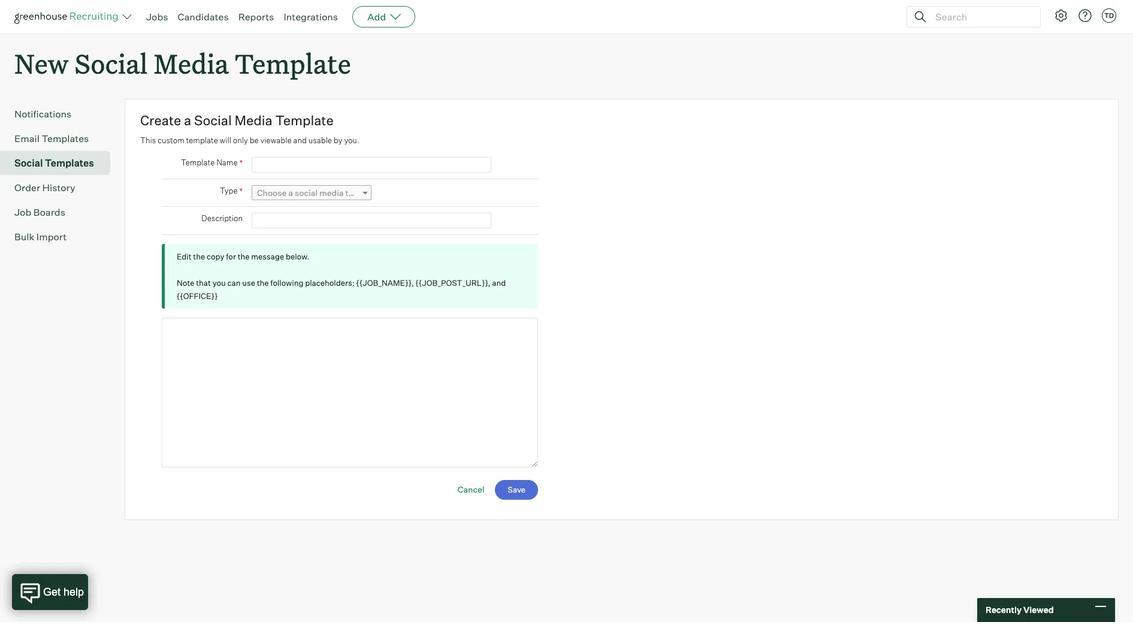 Task type: vqa. For each thing, say whether or not it's contained in the screenshot.
the Template Name text box
yes



Task type: locate. For each thing, give the bounding box(es) containing it.
configure image
[[1054, 8, 1069, 23]]

a inside choose a social media type link
[[288, 188, 293, 198]]

1 vertical spatial templates
[[45, 157, 94, 169]]

type
[[220, 186, 238, 195]]

media up be
[[235, 112, 273, 128]]

1 horizontal spatial a
[[288, 188, 293, 198]]

media
[[154, 46, 229, 81], [235, 112, 273, 128]]

will
[[220, 135, 231, 145]]

you
[[213, 278, 226, 288]]

td button
[[1100, 6, 1119, 25]]

2 horizontal spatial the
[[257, 278, 269, 288]]

* right type
[[239, 186, 243, 196]]

a for choose
[[288, 188, 293, 198]]

td
[[1105, 11, 1114, 20]]

be
[[250, 135, 259, 145]]

1 horizontal spatial and
[[492, 278, 506, 288]]

can
[[227, 278, 241, 288]]

template inside template name *
[[181, 158, 215, 167]]

2 horizontal spatial social
[[194, 112, 232, 128]]

recently viewed
[[986, 605, 1054, 615]]

this
[[140, 135, 156, 145]]

notifications link
[[14, 107, 105, 121]]

{{job_name}},
[[356, 278, 414, 288]]

templates down email templates link
[[45, 157, 94, 169]]

0 vertical spatial template
[[235, 46, 351, 81]]

template name *
[[181, 158, 243, 168]]

below.
[[286, 252, 310, 261]]

{{job_name}}, {{job_post_url}}, and {{office}}
[[177, 278, 506, 301]]

templates inside email templates link
[[42, 133, 89, 145]]

and left usable
[[293, 135, 307, 145]]

edit the copy for the message below.
[[177, 252, 310, 261]]

* right name at the left
[[239, 158, 243, 168]]

add button
[[353, 6, 415, 28]]

None text field
[[162, 318, 538, 468]]

reports link
[[238, 11, 274, 23]]

templates
[[42, 133, 89, 145], [45, 157, 94, 169]]

2 * from the top
[[239, 186, 243, 196]]

1 horizontal spatial the
[[238, 252, 250, 261]]

2 vertical spatial social
[[14, 157, 43, 169]]

the
[[193, 252, 205, 261], [238, 252, 250, 261], [257, 278, 269, 288]]

note
[[177, 278, 194, 288]]

email
[[14, 133, 40, 145]]

cancel link
[[458, 484, 485, 494]]

media down candidates
[[154, 46, 229, 81]]

create a social media template
[[140, 112, 334, 128]]

template down integrations link
[[235, 46, 351, 81]]

integrations link
[[284, 11, 338, 23]]

templates for social templates
[[45, 157, 94, 169]]

*
[[239, 158, 243, 168], [239, 186, 243, 196]]

None submit
[[495, 480, 538, 500]]

jobs link
[[146, 11, 168, 23]]

candidates link
[[178, 11, 229, 23]]

template down template
[[181, 158, 215, 167]]

placeholders:
[[305, 278, 355, 288]]

templates down notifications link
[[42, 133, 89, 145]]

and right {{job_post_url}},
[[492, 278, 506, 288]]

name
[[216, 158, 238, 167]]

0 vertical spatial a
[[184, 112, 191, 128]]

1 vertical spatial and
[[492, 278, 506, 288]]

media
[[319, 188, 344, 198]]

by
[[334, 135, 343, 145]]

template
[[235, 46, 351, 81], [275, 112, 334, 128], [181, 158, 215, 167]]

the right use at the top of the page
[[257, 278, 269, 288]]

social
[[75, 46, 148, 81], [194, 112, 232, 128], [14, 157, 43, 169]]

1 horizontal spatial media
[[235, 112, 273, 128]]

1 vertical spatial a
[[288, 188, 293, 198]]

a for create
[[184, 112, 191, 128]]

a
[[184, 112, 191, 128], [288, 188, 293, 198]]

the right for
[[238, 252, 250, 261]]

order history link
[[14, 181, 105, 195]]

1 vertical spatial template
[[275, 112, 334, 128]]

email templates link
[[14, 131, 105, 146]]

2 vertical spatial template
[[181, 158, 215, 167]]

templates inside social templates link
[[45, 157, 94, 169]]

a up template
[[184, 112, 191, 128]]

0 horizontal spatial and
[[293, 135, 307, 145]]

0 vertical spatial media
[[154, 46, 229, 81]]

new
[[14, 46, 68, 81]]

templates for email templates
[[42, 133, 89, 145]]

the right edit
[[193, 252, 205, 261]]

template up usable
[[275, 112, 334, 128]]

1 vertical spatial *
[[239, 186, 243, 196]]

social
[[295, 188, 318, 198]]

{{office}}
[[177, 291, 218, 301]]

use
[[242, 278, 255, 288]]

social templates link
[[14, 156, 105, 170]]

0 vertical spatial templates
[[42, 133, 89, 145]]

0 vertical spatial *
[[239, 158, 243, 168]]

that
[[196, 278, 211, 288]]

and
[[293, 135, 307, 145], [492, 278, 506, 288]]

template
[[186, 135, 218, 145]]

1 horizontal spatial social
[[75, 46, 148, 81]]

social templates
[[14, 157, 94, 169]]

Description text field
[[252, 213, 491, 228]]

0 vertical spatial social
[[75, 46, 148, 81]]

0 horizontal spatial a
[[184, 112, 191, 128]]

reports
[[238, 11, 274, 23]]

a left social
[[288, 188, 293, 198]]

viewable
[[260, 135, 292, 145]]

for
[[226, 252, 236, 261]]

following
[[271, 278, 304, 288]]

cancel
[[458, 484, 485, 494]]



Task type: describe. For each thing, give the bounding box(es) containing it.
order history
[[14, 182, 75, 194]]

and inside {{job_name}}, {{job_post_url}}, and {{office}}
[[492, 278, 506, 288]]

job boards link
[[14, 205, 105, 219]]

create
[[140, 112, 181, 128]]

bulk
[[14, 231, 34, 243]]

0 horizontal spatial the
[[193, 252, 205, 261]]

integrations
[[284, 11, 338, 23]]

choose a social media type
[[257, 188, 363, 198]]

choose a social media type link
[[252, 185, 372, 200]]

choose
[[257, 188, 287, 198]]

{{job_post_url}},
[[416, 278, 491, 288]]

only
[[233, 135, 248, 145]]

you.
[[344, 135, 359, 145]]

new social media template
[[14, 46, 351, 81]]

type *
[[220, 186, 243, 196]]

notifications
[[14, 108, 72, 120]]

Search text field
[[933, 8, 1030, 25]]

bulk import
[[14, 231, 67, 243]]

message
[[251, 252, 284, 261]]

greenhouse recruiting image
[[14, 10, 122, 24]]

history
[[42, 182, 75, 194]]

add
[[367, 11, 386, 23]]

1 vertical spatial social
[[194, 112, 232, 128]]

0 vertical spatial and
[[293, 135, 307, 145]]

bulk import link
[[14, 230, 105, 244]]

import
[[36, 231, 67, 243]]

note that you can use the following placeholders:
[[177, 278, 356, 288]]

td button
[[1102, 8, 1117, 23]]

description
[[201, 213, 243, 223]]

custom
[[158, 135, 184, 145]]

recently
[[986, 605, 1022, 615]]

usable
[[308, 135, 332, 145]]

this custom template will only be viewable and usable by you.
[[140, 135, 359, 145]]

jobs
[[146, 11, 168, 23]]

edit
[[177, 252, 192, 261]]

1 vertical spatial media
[[235, 112, 273, 128]]

job
[[14, 206, 31, 218]]

0 horizontal spatial social
[[14, 157, 43, 169]]

order
[[14, 182, 40, 194]]

job boards
[[14, 206, 65, 218]]

1 * from the top
[[239, 158, 243, 168]]

type
[[346, 188, 363, 198]]

viewed
[[1024, 605, 1054, 615]]

Template Name text field
[[252, 157, 491, 173]]

copy
[[207, 252, 224, 261]]

email templates
[[14, 133, 89, 145]]

candidates
[[178, 11, 229, 23]]

0 horizontal spatial media
[[154, 46, 229, 81]]

boards
[[33, 206, 65, 218]]



